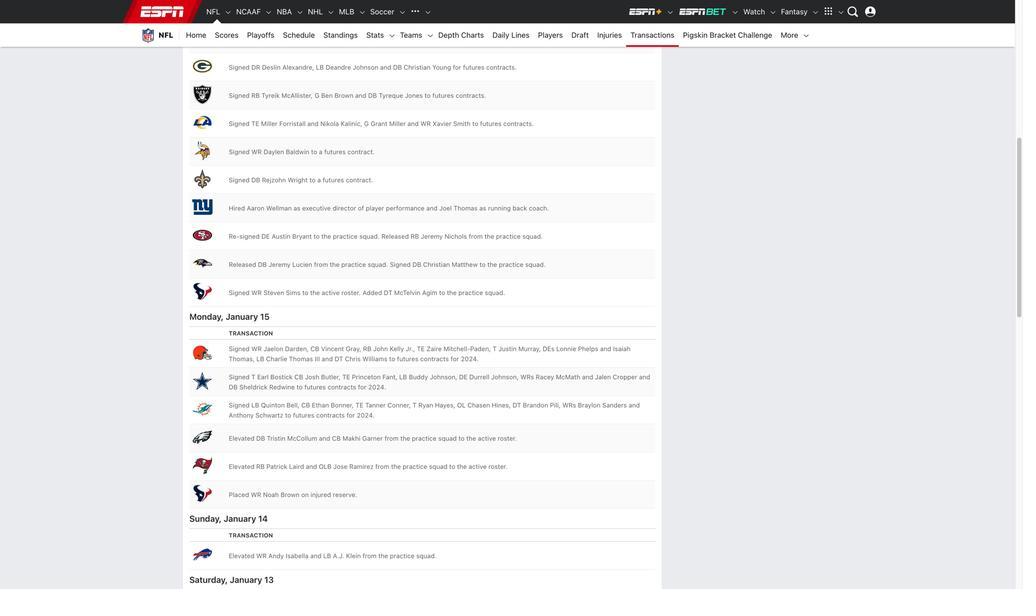 Task type: locate. For each thing, give the bounding box(es) containing it.
a.j.
[[333, 553, 344, 560]]

squad.
[[360, 233, 380, 240], [523, 233, 543, 240], [368, 261, 388, 269], [526, 261, 546, 269], [485, 289, 505, 297], [417, 553, 437, 560]]

0 horizontal spatial nfl
[[159, 31, 173, 39]]

contracts inside signed lb quinton bell, cb ethan bonner, te tanner conner, t ryan hayes, ol chasen hines, dt brandon pili, wrs braylon sanders and anthony schwartz to futures contracts for 2024.
[[316, 412, 345, 420]]

houston texans image up monday, on the left
[[192, 281, 213, 302]]

to inside signed t earl bostick cb josh butler, te princeton fant, lb buddy johnson, de durrell johnson, wrs racey mcmath and jalen cropper and db sheldrick redwine to futures contracts for 2024.
[[297, 384, 303, 391]]

from right klein
[[363, 553, 377, 560]]

0 vertical spatial january
[[226, 312, 258, 322]]

buddy
[[409, 374, 428, 381]]

0 vertical spatial christian
[[404, 64, 431, 71]]

0 horizontal spatial g
[[315, 92, 320, 99]]

cb left josh
[[295, 374, 303, 381]]

0 horizontal spatial brown
[[281, 492, 300, 499]]

elevated for elevated rb patrick laird and olb jose ramirez from the practice squad to the active roster.
[[229, 463, 255, 471]]

for down mitchell-
[[451, 356, 459, 363]]

3 elevated from the top
[[229, 553, 255, 560]]

daily
[[493, 31, 510, 39]]

lb
[[316, 64, 324, 71], [257, 356, 264, 363], [399, 374, 407, 381], [252, 402, 259, 409], [323, 553, 331, 560]]

2 vertical spatial roster.
[[489, 463, 508, 471]]

signed up thomas,
[[229, 346, 250, 353]]

re-
[[229, 233, 240, 240]]

patrick
[[267, 463, 287, 471]]

cleveland browns image for signed wr jaelon darden, cb vincent gray, rb john kelly jr., te zaire mitchell-paden, t justin murray, des lonnie phelps and isaiah thomas, lb charlie thomas iii and dt chris williams to futures contracts for 2024.
[[192, 342, 213, 364]]

transactions link
[[627, 23, 679, 47]]

db
[[393, 64, 402, 71], [368, 92, 377, 99], [252, 177, 260, 184], [258, 261, 267, 269], [413, 261, 422, 269], [229, 384, 238, 391], [256, 435, 265, 443]]

dr
[[252, 64, 260, 71]]

0 vertical spatial wrs
[[521, 374, 534, 381]]

pigskin bracket challenge link
[[679, 23, 777, 47]]

db up tyreque
[[393, 64, 402, 71]]

0 vertical spatial cleveland browns image
[[192, 0, 213, 20]]

wr left andy
[[256, 553, 267, 560]]

signed inside signed lb quinton bell, cb ethan bonner, te tanner conner, t ryan hayes, ol chasen hines, dt brandon pili, wrs braylon sanders and anthony schwartz to futures contracts for 2024.
[[229, 402, 250, 409]]

hayes,
[[435, 402, 456, 409]]

from for ramirez
[[376, 463, 390, 471]]

released down hired aaron wellman as executive director of player performance and joel thomas as running back coach.
[[382, 233, 409, 240]]

tyreque
[[379, 92, 403, 99]]

and right sanders
[[629, 402, 640, 409]]

0 horizontal spatial jeremy
[[269, 261, 291, 269]]

josh
[[305, 374, 319, 381]]

0 vertical spatial contracts
[[420, 356, 449, 363]]

sunday,
[[189, 514, 222, 524]]

elevated for elevated db tristin mccollum and cb makhi garner from the practice squad to the active roster.
[[229, 435, 255, 443]]

and right mccollum in the left bottom of the page
[[319, 435, 330, 443]]

1 vertical spatial elevated
[[229, 463, 255, 471]]

nfl inside global navigation element
[[207, 7, 220, 16]]

injuries link
[[593, 23, 627, 47]]

2 vertical spatial t
[[413, 402, 417, 409]]

2 vertical spatial contracts
[[316, 412, 345, 420]]

signed left 'tyreik'
[[229, 92, 250, 99]]

dt left "ncaaf" icon
[[252, 7, 260, 15]]

signed for signed dr deslin alexandre, lb deandre johnson and db christian young for futures contracts.
[[229, 64, 250, 71]]

futures inside signed lb quinton bell, cb ethan bonner, te tanner conner, t ryan hayes, ol chasen hines, dt brandon pili, wrs braylon sanders and anthony schwartz to futures contracts for 2024.
[[293, 412, 315, 420]]

for inside signed t earl bostick cb josh butler, te princeton fant, lb buddy johnson, de durrell johnson, wrs racey mcmath and jalen cropper and db sheldrick redwine to futures contracts for 2024.
[[358, 384, 367, 391]]

zaire
[[427, 346, 442, 353]]

t inside signed t earl bostick cb josh butler, te princeton fant, lb buddy johnson, de durrell johnson, wrs racey mcmath and jalen cropper and db sheldrick redwine to futures contracts for 2024.
[[252, 374, 256, 381]]

contract. for signed wr daylen baldwin to a futures contract.
[[348, 148, 375, 156]]

transaction down the 15
[[229, 330, 273, 337]]

dt inside signed wr jaelon darden, cb vincent gray, rb john kelly jr., te zaire mitchell-paden, t justin murray, des lonnie phelps and isaiah thomas, lb charlie thomas iii and dt chris williams to futures contracts for 2024.
[[335, 356, 343, 363]]

minnesota vikings image
[[192, 140, 213, 161]]

db left sheldrick
[[229, 384, 238, 391]]

1 miller from the left
[[261, 120, 278, 128]]

of
[[358, 205, 364, 212]]

players
[[538, 31, 563, 39]]

nfl link left home link
[[135, 23, 180, 47]]

0 vertical spatial t
[[493, 346, 497, 353]]

houston texans image for placed wr noah brown on injured reserve.
[[192, 483, 213, 505]]

jeremy left nichols
[[421, 233, 443, 240]]

2 transaction from the top
[[229, 533, 273, 540]]

schedule link
[[279, 23, 319, 47]]

0 vertical spatial contracts.
[[487, 64, 517, 71]]

signed dt jayden peevy to a futures contract.
[[229, 7, 369, 15]]

cb inside signed wr jaelon darden, cb vincent gray, rb john kelly jr., te zaire mitchell-paden, t justin murray, des lonnie phelps and isaiah thomas, lb charlie thomas iii and dt chris williams to futures contracts for 2024.
[[311, 346, 319, 353]]

2 vertical spatial 2024.
[[357, 412, 375, 420]]

thomas down darden,
[[289, 356, 313, 363]]

wr inside signed wr jaelon darden, cb vincent gray, rb john kelly jr., te zaire mitchell-paden, t justin murray, des lonnie phelps and isaiah thomas, lb charlie thomas iii and dt chris williams to futures contracts for 2024.
[[252, 346, 262, 353]]

0 vertical spatial houston texans image
[[192, 281, 213, 302]]

1 vertical spatial brown
[[281, 492, 300, 499]]

0 vertical spatial 2024.
[[461, 356, 479, 363]]

nfl link
[[202, 0, 225, 23], [135, 23, 180, 47]]

nfl left nfl icon
[[207, 7, 220, 16]]

2 as from the left
[[480, 205, 486, 212]]

db left "tristin"
[[256, 435, 265, 443]]

injured
[[311, 492, 331, 499]]

racey
[[536, 374, 554, 381]]

a for shepley
[[316, 36, 320, 43]]

de left austin
[[262, 233, 270, 240]]

1 vertical spatial squad
[[429, 463, 448, 471]]

signed left c on the top left
[[229, 36, 250, 43]]

hines,
[[492, 402, 511, 409]]

rb
[[252, 92, 260, 99], [411, 233, 419, 240], [363, 346, 372, 353], [256, 463, 265, 471]]

nba image
[[296, 9, 304, 16]]

contracts. for signed rb tyreik mcallister, g ben brown and db tyreque jones to futures contracts.
[[456, 92, 486, 99]]

1 elevated from the top
[[229, 435, 255, 443]]

and right johnson
[[380, 64, 392, 71]]

christian left young
[[404, 64, 431, 71]]

2 elevated from the top
[[229, 463, 255, 471]]

transaction
[[229, 330, 273, 337], [229, 533, 273, 540]]

from for klein
[[363, 553, 377, 560]]

rb down the performance
[[411, 233, 419, 240]]

dt down vincent
[[335, 356, 343, 363]]

and down jones
[[408, 120, 419, 128]]

0 vertical spatial transaction
[[229, 330, 273, 337]]

2024. inside signed t earl bostick cb josh butler, te princeton fant, lb buddy johnson, de durrell johnson, wrs racey mcmath and jalen cropper and db sheldrick redwine to futures contracts for 2024.
[[368, 384, 386, 391]]

1 vertical spatial t
[[252, 374, 256, 381]]

2024. down the princeton on the bottom left
[[368, 384, 386, 391]]

bracket
[[710, 31, 736, 39]]

1 vertical spatial contracts.
[[456, 92, 486, 99]]

san francisco 49ers image
[[192, 225, 213, 246]]

wrs left the racey at the bottom right of page
[[521, 374, 534, 381]]

more espn image
[[821, 4, 837, 20], [838, 9, 845, 16]]

kalinic,
[[341, 120, 363, 128]]

for inside signed wr jaelon darden, cb vincent gray, rb john kelly jr., te zaire mitchell-paden, t justin murray, des lonnie phelps and isaiah thomas, lb charlie thomas iii and dt chris williams to futures contracts for 2024.
[[451, 356, 459, 363]]

to
[[305, 7, 311, 15], [308, 36, 314, 43], [425, 92, 431, 99], [473, 120, 479, 128], [311, 148, 317, 156], [310, 177, 316, 184], [314, 233, 320, 240], [480, 261, 486, 269], [302, 289, 309, 297], [439, 289, 445, 297], [389, 356, 395, 363], [297, 384, 303, 391], [285, 412, 291, 420], [459, 435, 465, 443], [449, 463, 456, 471]]

a for peevy
[[313, 7, 316, 15]]

depth charts link
[[434, 23, 488, 47]]

durrell
[[470, 374, 490, 381]]

elevated down anthony
[[229, 435, 255, 443]]

paden,
[[470, 346, 491, 353]]

0 vertical spatial elevated
[[229, 435, 255, 443]]

1 horizontal spatial g
[[364, 120, 369, 128]]

and left jalen
[[582, 374, 594, 381]]

contracts. for signed dr deslin alexandre, lb deandre johnson and db christian young for futures contracts.
[[487, 64, 517, 71]]

conner,
[[388, 402, 411, 409]]

t left ryan
[[413, 402, 417, 409]]

johnson, right 'durrell'
[[491, 374, 519, 381]]

1 vertical spatial thomas
[[289, 356, 313, 363]]

cb inside signed lb quinton bell, cb ethan bonner, te tanner conner, t ryan hayes, ol chasen hines, dt brandon pili, wrs braylon sanders and anthony schwartz to futures contracts for 2024.
[[301, 402, 310, 409]]

deslin
[[262, 64, 281, 71]]

miller right grant
[[389, 120, 406, 128]]

0 vertical spatial squad
[[439, 435, 457, 443]]

1 horizontal spatial johnson,
[[491, 374, 519, 381]]

signed up the mctelvin
[[390, 261, 411, 269]]

agim
[[422, 289, 438, 297]]

1 horizontal spatial nfl link
[[202, 0, 225, 23]]

dt inside signed lb quinton bell, cb ethan bonner, te tanner conner, t ryan hayes, ol chasen hines, dt brandon pili, wrs braylon sanders and anthony schwartz to futures contracts for 2024.
[[513, 402, 521, 409]]

global navigation element
[[135, 0, 880, 23]]

1 vertical spatial 2024.
[[368, 384, 386, 391]]

miller left forristall
[[261, 120, 278, 128]]

rb up williams
[[363, 346, 372, 353]]

and left joel
[[427, 205, 438, 212]]

contract. for signed dt jayden peevy to a futures contract.
[[341, 7, 369, 15]]

joel
[[440, 205, 452, 212]]

dt right hines,
[[513, 402, 521, 409]]

signed inside signed wr jaelon darden, cb vincent gray, rb john kelly jr., te zaire mitchell-paden, t justin murray, des lonnie phelps and isaiah thomas, lb charlie thomas iii and dt chris williams to futures contracts for 2024.
[[229, 346, 250, 353]]

t inside signed lb quinton bell, cb ethan bonner, te tanner conner, t ryan hayes, ol chasen hines, dt brandon pili, wrs braylon sanders and anthony schwartz to futures contracts for 2024.
[[413, 402, 417, 409]]

2 vertical spatial contracts.
[[504, 120, 534, 128]]

1 vertical spatial g
[[364, 120, 369, 128]]

as right wellman
[[294, 205, 301, 212]]

transaction down 14
[[229, 533, 273, 540]]

1 horizontal spatial brown
[[335, 92, 354, 99]]

cb right the bell, at left bottom
[[301, 402, 310, 409]]

0 horizontal spatial t
[[252, 374, 256, 381]]

wr left "noah"
[[251, 492, 261, 499]]

dallas cowboys image
[[192, 27, 213, 49]]

0 vertical spatial brown
[[335, 92, 354, 99]]

iii
[[315, 356, 320, 363]]

nba link
[[273, 0, 296, 23]]

1 horizontal spatial espn bet image
[[732, 9, 739, 16]]

te left forristall
[[252, 120, 259, 128]]

cb inside signed t earl bostick cb josh butler, te princeton fant, lb buddy johnson, de durrell johnson, wrs racey mcmath and jalen cropper and db sheldrick redwine to futures contracts for 2024.
[[295, 374, 303, 381]]

depth charts
[[439, 31, 484, 39]]

0 horizontal spatial johnson,
[[430, 374, 458, 381]]

coach.
[[529, 205, 549, 212]]

cropper
[[613, 374, 638, 381]]

signed inside signed t earl bostick cb josh butler, te princeton fant, lb buddy johnson, de durrell johnson, wrs racey mcmath and jalen cropper and db sheldrick redwine to futures contracts for 2024.
[[229, 374, 250, 381]]

wr left jaelon
[[252, 346, 262, 353]]

futures inside signed t earl bostick cb josh butler, te princeton fant, lb buddy johnson, de durrell johnson, wrs racey mcmath and jalen cropper and db sheldrick redwine to futures contracts for 2024.
[[305, 384, 326, 391]]

1 vertical spatial contracts
[[328, 384, 356, 391]]

laird
[[289, 463, 304, 471]]

t
[[493, 346, 497, 353], [252, 374, 256, 381], [413, 402, 417, 409]]

brown left on
[[281, 492, 300, 499]]

anthony
[[229, 412, 254, 420]]

0 horizontal spatial as
[[294, 205, 301, 212]]

saturday, january 13
[[189, 576, 274, 586]]

0 vertical spatial active
[[322, 289, 340, 297]]

jaelon
[[264, 346, 283, 353]]

elevated for elevated wr andy isabella and lb a.j. klein from the practice squad.
[[229, 553, 255, 560]]

0 horizontal spatial wrs
[[521, 374, 534, 381]]

0 horizontal spatial miller
[[261, 120, 278, 128]]

on
[[301, 492, 309, 499]]

darden,
[[285, 346, 309, 353]]

fantasy
[[781, 7, 808, 16]]

0 horizontal spatial released
[[229, 261, 256, 269]]

signed left dr at the left top of page
[[229, 64, 250, 71]]

signed for signed lb quinton bell, cb ethan bonner, te tanner conner, t ryan hayes, ol chasen hines, dt brandon pili, wrs braylon sanders and anthony schwartz to futures contracts for 2024.
[[229, 402, 250, 409]]

thomas
[[454, 205, 478, 212], [289, 356, 313, 363]]

1 horizontal spatial thomas
[[454, 205, 478, 212]]

espn bet image
[[679, 7, 728, 16], [732, 9, 739, 16]]

g left ben
[[315, 92, 320, 99]]

rejzohn
[[262, 177, 286, 184]]

de inside signed t earl bostick cb josh butler, te princeton fant, lb buddy johnson, de durrell johnson, wrs racey mcmath and jalen cropper and db sheldrick redwine to futures contracts for 2024.
[[459, 374, 468, 381]]

nhl
[[308, 7, 323, 16]]

1 horizontal spatial released
[[382, 233, 409, 240]]

saturday,
[[189, 576, 228, 586]]

transaction for 15
[[229, 330, 273, 337]]

0 vertical spatial g
[[315, 92, 320, 99]]

for down the bonner,
[[347, 412, 355, 420]]

matthew
[[452, 261, 478, 269]]

wr left daylen
[[252, 148, 262, 156]]

1 vertical spatial january
[[224, 514, 256, 524]]

transaction for 14
[[229, 533, 273, 540]]

db up the mctelvin
[[413, 261, 422, 269]]

alexandre,
[[282, 64, 314, 71]]

contracts down butler,
[[328, 384, 356, 391]]

cleveland browns image
[[192, 0, 213, 20], [192, 342, 213, 364]]

ncaaf link
[[232, 0, 265, 23]]

gray,
[[346, 346, 361, 353]]

2 vertical spatial elevated
[[229, 553, 255, 560]]

2 houston texans image from the top
[[192, 483, 213, 505]]

from right nichols
[[469, 233, 483, 240]]

1 transaction from the top
[[229, 330, 273, 337]]

for inside signed lb quinton bell, cb ethan bonner, te tanner conner, t ryan hayes, ol chasen hines, dt brandon pili, wrs braylon sanders and anthony schwartz to futures contracts for 2024.
[[347, 412, 355, 420]]

jayden
[[262, 7, 283, 15]]

de left 'durrell'
[[459, 374, 468, 381]]

roster.
[[342, 289, 361, 297], [498, 435, 517, 443], [489, 463, 508, 471]]

to inside signed lb quinton bell, cb ethan bonner, te tanner conner, t ryan hayes, ol chasen hines, dt brandon pili, wrs braylon sanders and anthony schwartz to futures contracts for 2024.
[[285, 412, 291, 420]]

t left 'justin' on the bottom of the page
[[493, 346, 497, 353]]

1 horizontal spatial more espn image
[[838, 9, 845, 16]]

1 vertical spatial houston texans image
[[192, 483, 213, 505]]

des
[[543, 346, 555, 353]]

contract. for signed db rejzohn wright to a futures contract.
[[346, 177, 373, 184]]

1 horizontal spatial de
[[459, 374, 468, 381]]

fantasy link
[[777, 0, 812, 23]]

performance
[[386, 205, 425, 212]]

lb right the fant,
[[399, 374, 407, 381]]

and down johnson
[[355, 92, 367, 99]]

1 horizontal spatial wrs
[[563, 402, 576, 409]]

transactions
[[631, 31, 675, 39]]

philadelphia eagles image
[[192, 427, 213, 448]]

0 vertical spatial nfl
[[207, 7, 220, 16]]

wr left xavier
[[421, 120, 431, 128]]

brown
[[335, 92, 354, 99], [281, 492, 300, 499]]

2 cleveland browns image from the top
[[192, 342, 213, 364]]

houston texans image
[[192, 281, 213, 302], [192, 483, 213, 505]]

0 horizontal spatial thomas
[[289, 356, 313, 363]]

contract. right nhl icon
[[341, 7, 369, 15]]

1 horizontal spatial nfl
[[207, 7, 220, 16]]

jeremy
[[421, 233, 443, 240], [269, 261, 291, 269]]

2 vertical spatial january
[[230, 576, 262, 586]]

bostick
[[271, 374, 293, 381]]

scores link
[[211, 23, 243, 47]]

january left the 15
[[226, 312, 258, 322]]

princeton
[[352, 374, 381, 381]]

more sports image
[[424, 9, 432, 16]]

1 vertical spatial transaction
[[229, 533, 273, 540]]

the
[[322, 233, 331, 240], [485, 233, 495, 240], [330, 261, 340, 269], [488, 261, 497, 269], [310, 289, 320, 297], [447, 289, 457, 297], [401, 435, 410, 443], [467, 435, 476, 443], [391, 463, 401, 471], [457, 463, 467, 471], [379, 553, 388, 560]]

1 vertical spatial de
[[459, 374, 468, 381]]

1 horizontal spatial jeremy
[[421, 233, 443, 240]]

contract. down mlb icon at the top left
[[345, 36, 372, 43]]

1 houston texans image from the top
[[192, 281, 213, 302]]

charts
[[461, 31, 484, 39]]

1 vertical spatial roster.
[[498, 435, 517, 443]]

2 vertical spatial active
[[469, 463, 487, 471]]

practice right matthew
[[499, 261, 524, 269]]

c
[[252, 36, 256, 43]]

cb left makhi
[[332, 435, 341, 443]]

back
[[513, 205, 527, 212]]

reserve.
[[333, 492, 357, 499]]

new orleans saints image
[[192, 168, 213, 190]]

espn bet image up pigskin on the right top
[[679, 7, 728, 16]]

1 vertical spatial active
[[478, 435, 496, 443]]

for
[[453, 64, 462, 71], [451, 356, 459, 363], [358, 384, 367, 391], [347, 412, 355, 420]]

mitchell-
[[444, 346, 470, 353]]

1 vertical spatial released
[[229, 261, 256, 269]]

practice down signed lb quinton bell, cb ethan bonner, te tanner conner, t ryan hayes, ol chasen hines, dt brandon pili, wrs braylon sanders and anthony schwartz to futures contracts for 2024.
[[412, 435, 437, 443]]

1 vertical spatial cleveland browns image
[[192, 342, 213, 364]]

contracts inside signed t earl bostick cb josh butler, te princeton fant, lb buddy johnson, de durrell johnson, wrs racey mcmath and jalen cropper and db sheldrick redwine to futures contracts for 2024.
[[328, 384, 356, 391]]

1 horizontal spatial t
[[413, 402, 417, 409]]

signed up sheldrick
[[229, 374, 250, 381]]

te right jr.,
[[417, 346, 425, 353]]

jr.,
[[406, 346, 415, 353]]

cleveland browns image up home
[[192, 0, 213, 20]]

cb up iii at the bottom left of page
[[311, 346, 319, 353]]

as left the running
[[480, 205, 486, 212]]

wr
[[421, 120, 431, 128], [252, 148, 262, 156], [252, 289, 262, 297], [252, 346, 262, 353], [251, 492, 261, 499], [256, 553, 267, 560]]

espn+ image
[[629, 7, 663, 16]]

houston texans image for signed wr steven sims to the active roster. added dt mctelvin agim to the practice squad.
[[192, 281, 213, 302]]

1 vertical spatial jeremy
[[269, 261, 291, 269]]

a right 'nba' icon
[[313, 7, 316, 15]]

1 cleveland browns image from the top
[[192, 0, 213, 20]]

0 horizontal spatial nfl link
[[135, 23, 180, 47]]

released down signed
[[229, 261, 256, 269]]

ncaaf image
[[265, 9, 273, 16]]

lb left charlie
[[257, 356, 264, 363]]

wrs inside signed lb quinton bell, cb ethan bonner, te tanner conner, t ryan hayes, ol chasen hines, dt brandon pili, wrs braylon sanders and anthony schwartz to futures contracts for 2024.
[[563, 402, 576, 409]]

te left "tanner"
[[356, 402, 364, 409]]

contract. up of on the left top of page
[[346, 177, 373, 184]]

roster. for elevated db tristin mccollum and cb makhi garner from the practice squad to the active roster.
[[498, 435, 517, 443]]

dallas cowboys image
[[192, 371, 213, 392]]

contracts down zaire
[[420, 356, 449, 363]]

1 vertical spatial wrs
[[563, 402, 576, 409]]

signed up hired
[[229, 177, 250, 184]]

signed up monday, january 15
[[229, 289, 250, 297]]

green bay packers image
[[192, 55, 213, 77]]

1 horizontal spatial as
[[480, 205, 486, 212]]

2 horizontal spatial t
[[493, 346, 497, 353]]

brown right ben
[[335, 92, 354, 99]]

signed for signed wr jaelon darden, cb vincent gray, rb john kelly jr., te zaire mitchell-paden, t justin murray, des lonnie phelps and isaiah thomas, lb charlie thomas iii and dt chris williams to futures contracts for 2024.
[[229, 346, 250, 353]]

elevated up placed
[[229, 463, 255, 471]]

fantasy image
[[812, 9, 820, 16]]

andy
[[269, 553, 284, 560]]

espn bet image left watch
[[732, 9, 739, 16]]

contracts down ethan
[[316, 412, 345, 420]]

pigskin bracket challenge
[[683, 31, 773, 39]]

for down the princeton on the bottom left
[[358, 384, 367, 391]]

for right young
[[453, 64, 462, 71]]

1 horizontal spatial miller
[[389, 120, 406, 128]]

teams link
[[396, 23, 427, 47]]

jalen
[[595, 374, 611, 381]]

contracts
[[420, 356, 449, 363], [328, 384, 356, 391], [316, 412, 345, 420]]

0 horizontal spatial espn bet image
[[679, 7, 728, 16]]

a for wright
[[317, 177, 321, 184]]

0 vertical spatial de
[[262, 233, 270, 240]]

db left tyreque
[[368, 92, 377, 99]]

contract. down kalinic,
[[348, 148, 375, 156]]

mlb image
[[359, 9, 366, 16]]

a right baldwin
[[319, 148, 323, 156]]

squad for garner
[[439, 435, 457, 443]]

active for elevated rb patrick laird and olb jose ramirez from the practice squad to the active roster.
[[469, 463, 487, 471]]

elevated
[[229, 435, 255, 443], [229, 463, 255, 471], [229, 553, 255, 560]]

signed
[[229, 7, 250, 15], [229, 36, 250, 43], [229, 64, 250, 71], [229, 92, 250, 99], [229, 120, 250, 128], [229, 148, 250, 156], [229, 177, 250, 184], [390, 261, 411, 269], [229, 289, 250, 297], [229, 346, 250, 353], [229, 374, 250, 381], [229, 402, 250, 409]]

from right garner
[[385, 435, 399, 443]]



Task type: vqa. For each thing, say whether or not it's contained in the screenshot.
"Placed" in SIGNED P BRAD WING TO THE PRACTICE SQUAD. REINSTATED S DAMONTAE KAZEE FROM THE SUSPENDED LIST. PLACED S TRENTON THOMPSON ON INJURED RESERVE.
no



Task type: describe. For each thing, give the bounding box(es) containing it.
kelly
[[390, 346, 404, 353]]

tyreik
[[262, 92, 280, 99]]

and right iii at the bottom left of page
[[322, 356, 333, 363]]

teams image
[[427, 32, 434, 39]]

isaiah
[[613, 346, 631, 353]]

garner
[[362, 435, 383, 443]]

mcmath
[[556, 374, 581, 381]]

thomas inside signed wr jaelon darden, cb vincent gray, rb john kelly jr., te zaire mitchell-paden, t justin murray, des lonnie phelps and isaiah thomas, lb charlie thomas iii and dt chris williams to futures contracts for 2024.
[[289, 356, 313, 363]]

lb inside signed t earl bostick cb josh butler, te princeton fant, lb buddy johnson, de durrell johnson, wrs racey mcmath and jalen cropper and db sheldrick redwine to futures contracts for 2024.
[[399, 374, 407, 381]]

home
[[186, 31, 206, 39]]

rb inside signed wr jaelon darden, cb vincent gray, rb john kelly jr., te zaire mitchell-paden, t justin murray, des lonnie phelps and isaiah thomas, lb charlie thomas iii and dt chris williams to futures contracts for 2024.
[[363, 346, 372, 353]]

quinton
[[261, 402, 285, 409]]

0 vertical spatial roster.
[[342, 289, 361, 297]]

te inside signed wr jaelon darden, cb vincent gray, rb john kelly jr., te zaire mitchell-paden, t justin murray, des lonnie phelps and isaiah thomas, lb charlie thomas iii and dt chris williams to futures contracts for 2024.
[[417, 346, 425, 353]]

signed wr jaelon darden, cb vincent gray, rb john kelly jr., te zaire mitchell-paden, t justin murray, des lonnie phelps and isaiah thomas, lb charlie thomas iii and dt chris williams to futures contracts for 2024.
[[229, 346, 633, 363]]

from right lucien
[[314, 261, 328, 269]]

grant
[[371, 120, 388, 128]]

williams
[[363, 356, 388, 363]]

from for garner
[[385, 435, 399, 443]]

signed for signed wr steven sims to the active roster. added dt mctelvin agim to the practice squad.
[[229, 289, 250, 297]]

practice down director
[[333, 233, 358, 240]]

db inside signed t earl bostick cb josh butler, te princeton fant, lb buddy johnson, de durrell johnson, wrs racey mcmath and jalen cropper and db sheldrick redwine to futures contracts for 2024.
[[229, 384, 238, 391]]

ol
[[457, 402, 466, 409]]

chasen
[[468, 402, 490, 409]]

0 vertical spatial jeremy
[[421, 233, 443, 240]]

schedule
[[283, 31, 315, 39]]

las vegas raiders image
[[192, 84, 213, 105]]

fant,
[[383, 374, 398, 381]]

cb for ethan
[[301, 402, 310, 409]]

active for elevated db tristin mccollum and cb makhi garner from the practice squad to the active roster.
[[478, 435, 496, 443]]

playoffs
[[247, 31, 275, 39]]

1 as from the left
[[294, 205, 301, 212]]

signed c dakoda shepley to a futures contract.
[[229, 36, 372, 43]]

deandre
[[326, 64, 351, 71]]

signed for signed c dakoda shepley to a futures contract.
[[229, 36, 250, 43]]

signed for signed rb tyreik mcallister, g ben brown and db tyreque jones to futures contracts.
[[229, 92, 250, 99]]

new york giants image
[[192, 197, 213, 218]]

wrs inside signed t earl bostick cb josh butler, te princeton fant, lb buddy johnson, de durrell johnson, wrs racey mcmath and jalen cropper and db sheldrick redwine to futures contracts for 2024.
[[521, 374, 534, 381]]

stats image
[[388, 32, 396, 39]]

and left nikola
[[308, 120, 319, 128]]

2 miller from the left
[[389, 120, 406, 128]]

depth
[[439, 31, 459, 39]]

injuries
[[598, 31, 622, 39]]

executive
[[302, 205, 331, 212]]

futures inside signed wr jaelon darden, cb vincent gray, rb john kelly jr., te zaire mitchell-paden, t justin murray, des lonnie phelps and isaiah thomas, lb charlie thomas iii and dt chris williams to futures contracts for 2024.
[[397, 356, 419, 363]]

watch image
[[770, 9, 777, 16]]

mlb
[[339, 7, 354, 16]]

wr for signed wr steven sims to the active roster. added dt mctelvin agim to the practice squad.
[[252, 289, 262, 297]]

braylon
[[578, 402, 601, 409]]

standings
[[324, 31, 358, 39]]

soccer image
[[399, 9, 406, 16]]

and left isaiah
[[600, 346, 612, 353]]

player
[[366, 205, 384, 212]]

john
[[373, 346, 388, 353]]

stats
[[367, 31, 384, 39]]

cb for josh
[[295, 374, 303, 381]]

signed te miller forristall and nikola kalinic, g grant miller and wr xavier smith to futures contracts.
[[229, 120, 534, 128]]

soccer link
[[366, 0, 399, 23]]

profile management image
[[866, 6, 876, 17]]

los angeles rams image
[[192, 112, 213, 133]]

scores
[[215, 31, 239, 39]]

teams
[[400, 31, 423, 39]]

and inside signed lb quinton bell, cb ethan bonner, te tanner conner, t ryan hayes, ol chasen hines, dt brandon pili, wrs braylon sanders and anthony schwartz to futures contracts for 2024.
[[629, 402, 640, 409]]

lb left deandre
[[316, 64, 324, 71]]

buffalo bills image
[[192, 545, 213, 566]]

hired
[[229, 205, 245, 212]]

practice up signed wr steven sims to the active roster. added dt mctelvin agim to the practice squad.
[[342, 261, 366, 269]]

re-signed de austin bryant to the practice squad. released rb jeremy nichols from the practice squad.
[[229, 233, 543, 240]]

contracts inside signed wr jaelon darden, cb vincent gray, rb john kelly jr., te zaire mitchell-paden, t justin murray, des lonnie phelps and isaiah thomas, lb charlie thomas iii and dt chris williams to futures contracts for 2024.
[[420, 356, 449, 363]]

practice right klein
[[390, 553, 415, 560]]

forristall
[[279, 120, 306, 128]]

peevy
[[285, 7, 303, 15]]

roster. for elevated rb patrick laird and olb jose ramirez from the practice squad to the active roster.
[[489, 463, 508, 471]]

director
[[333, 205, 356, 212]]

noah
[[263, 492, 279, 499]]

january for sunday,
[[224, 514, 256, 524]]

added
[[363, 289, 382, 297]]

nfl image
[[225, 9, 232, 16]]

bryant
[[292, 233, 312, 240]]

cb for vincent
[[311, 346, 319, 353]]

practice down the running
[[496, 233, 521, 240]]

johnson
[[353, 64, 379, 71]]

ncaaf
[[236, 7, 261, 16]]

january for saturday,
[[230, 576, 262, 586]]

butler,
[[321, 374, 341, 381]]

hired aaron wellman as executive director of player performance and joel thomas as running back coach.
[[229, 205, 549, 212]]

signed t earl bostick cb josh butler, te princeton fant, lb buddy johnson, de durrell johnson, wrs racey mcmath and jalen cropper and db sheldrick redwine to futures contracts for 2024.
[[229, 374, 652, 391]]

espn plus image
[[667, 9, 675, 16]]

tampa bay buccaneers image
[[192, 455, 213, 477]]

and right isabella at bottom
[[310, 553, 322, 560]]

baltimore ravens image
[[192, 253, 213, 274]]

contract. for signed c dakoda shepley to a futures contract.
[[345, 36, 372, 43]]

0 horizontal spatial more espn image
[[821, 4, 837, 20]]

makhi
[[343, 435, 361, 443]]

placed
[[229, 492, 249, 499]]

ethan
[[312, 402, 329, 409]]

january for monday,
[[226, 312, 258, 322]]

sanders
[[603, 402, 627, 409]]

monday, january 15
[[189, 312, 270, 322]]

elevated wr andy isabella and lb a.j. klein from the practice squad.
[[229, 553, 437, 560]]

signed for signed db rejzohn wright to a futures contract.
[[229, 177, 250, 184]]

wr for signed wr daylen baldwin to a futures contract.
[[252, 148, 262, 156]]

watch
[[744, 7, 765, 16]]

nichols
[[445, 233, 467, 240]]

steven
[[264, 289, 284, 297]]

lb left a.j.
[[323, 553, 331, 560]]

daily lines link
[[488, 23, 534, 47]]

baldwin
[[286, 148, 309, 156]]

smith
[[453, 120, 471, 128]]

justin
[[499, 346, 517, 353]]

bell,
[[287, 402, 300, 409]]

a for baldwin
[[319, 148, 323, 156]]

playoffs link
[[243, 23, 279, 47]]

rb left patrick on the left bottom of page
[[256, 463, 265, 471]]

nba
[[277, 7, 292, 16]]

ryan
[[419, 402, 433, 409]]

2 johnson, from the left
[[491, 374, 519, 381]]

and left olb
[[306, 463, 317, 471]]

lb inside signed wr jaelon darden, cb vincent gray, rb john kelly jr., te zaire mitchell-paden, t justin murray, des lonnie phelps and isaiah thomas, lb charlie thomas iii and dt chris williams to futures contracts for 2024.
[[257, 356, 264, 363]]

players link
[[534, 23, 567, 47]]

wr for elevated wr andy isabella and lb a.j. klein from the practice squad.
[[256, 553, 267, 560]]

2024. inside signed wr jaelon darden, cb vincent gray, rb john kelly jr., te zaire mitchell-paden, t justin murray, des lonnie phelps and isaiah thomas, lb charlie thomas iii and dt chris williams to futures contracts for 2024.
[[461, 356, 479, 363]]

to inside signed wr jaelon darden, cb vincent gray, rb john kelly jr., te zaire mitchell-paden, t justin murray, des lonnie phelps and isaiah thomas, lb charlie thomas iii and dt chris williams to futures contracts for 2024.
[[389, 356, 395, 363]]

earl
[[257, 374, 269, 381]]

pili,
[[550, 402, 561, 409]]

wr for signed wr jaelon darden, cb vincent gray, rb john kelly jr., te zaire mitchell-paden, t justin murray, des lonnie phelps and isaiah thomas, lb charlie thomas iii and dt chris williams to futures contracts for 2024.
[[252, 346, 262, 353]]

soccer
[[370, 7, 395, 16]]

signed wr daylen baldwin to a futures contract.
[[229, 148, 375, 156]]

home link
[[182, 23, 211, 47]]

wr for placed wr noah brown on injured reserve.
[[251, 492, 261, 499]]

dt right added
[[384, 289, 393, 297]]

lb inside signed lb quinton bell, cb ethan bonner, te tanner conner, t ryan hayes, ol chasen hines, dt brandon pili, wrs braylon sanders and anthony schwartz to futures contracts for 2024.
[[252, 402, 259, 409]]

0 vertical spatial thomas
[[454, 205, 478, 212]]

signed for signed te miller forristall and nikola kalinic, g grant miller and wr xavier smith to futures contracts.
[[229, 120, 250, 128]]

espn more sports home page image
[[407, 4, 423, 20]]

nhl link
[[304, 0, 327, 23]]

signed for signed t earl bostick cb josh butler, te princeton fant, lb buddy johnson, de durrell johnson, wrs racey mcmath and jalen cropper and db sheldrick redwine to futures contracts for 2024.
[[229, 374, 250, 381]]

te inside signed lb quinton bell, cb ethan bonner, te tanner conner, t ryan hayes, ol chasen hines, dt brandon pili, wrs braylon sanders and anthony schwartz to futures contracts for 2024.
[[356, 402, 364, 409]]

elevated rb patrick laird and olb jose ramirez from the practice squad to the active roster.
[[229, 463, 508, 471]]

more image
[[803, 32, 810, 39]]

elevated db tristin mccollum and cb makhi garner from the practice squad to the active roster.
[[229, 435, 517, 443]]

lucien
[[293, 261, 312, 269]]

1 johnson, from the left
[[430, 374, 458, 381]]

chris
[[345, 356, 361, 363]]

ben
[[321, 92, 333, 99]]

0 horizontal spatial de
[[262, 233, 270, 240]]

lonnie
[[557, 346, 577, 353]]

signed for signed wr daylen baldwin to a futures contract.
[[229, 148, 250, 156]]

miami dolphins image
[[192, 399, 213, 420]]

draft
[[572, 31, 589, 39]]

practice down matthew
[[459, 289, 483, 297]]

1 vertical spatial christian
[[423, 261, 450, 269]]

cleveland browns image for signed dt jayden peevy to a futures contract.
[[192, 0, 213, 20]]

tristin
[[267, 435, 286, 443]]

1 vertical spatial nfl
[[159, 31, 173, 39]]

rb left 'tyreik'
[[252, 92, 260, 99]]

squad for ramirez
[[429, 463, 448, 471]]

nhl image
[[327, 9, 335, 16]]

2024. inside signed lb quinton bell, cb ethan bonner, te tanner conner, t ryan hayes, ol chasen hines, dt brandon pili, wrs braylon sanders and anthony schwartz to futures contracts for 2024.
[[357, 412, 375, 420]]

and right cropper
[[639, 374, 651, 381]]

challenge
[[738, 31, 773, 39]]

t inside signed wr jaelon darden, cb vincent gray, rb john kelly jr., te zaire mitchell-paden, t justin murray, des lonnie phelps and isaiah thomas, lb charlie thomas iii and dt chris williams to futures contracts for 2024.
[[493, 346, 497, 353]]

0 vertical spatial released
[[382, 233, 409, 240]]

wright
[[288, 177, 308, 184]]

db left rejzohn at top left
[[252, 177, 260, 184]]

xavier
[[433, 120, 452, 128]]

signed for signed dt jayden peevy to a futures contract.
[[229, 7, 250, 15]]

signed wr steven sims to the active roster. added dt mctelvin agim to the practice squad.
[[229, 289, 505, 297]]

redwine
[[269, 384, 295, 391]]

signed db rejzohn wright to a futures contract.
[[229, 177, 373, 184]]

practice down the elevated db tristin mccollum and cb makhi garner from the practice squad to the active roster.
[[403, 463, 427, 471]]

db up the steven
[[258, 261, 267, 269]]

te inside signed t earl bostick cb josh butler, te princeton fant, lb buddy johnson, de durrell johnson, wrs racey mcmath and jalen cropper and db sheldrick redwine to futures contracts for 2024.
[[342, 374, 350, 381]]



